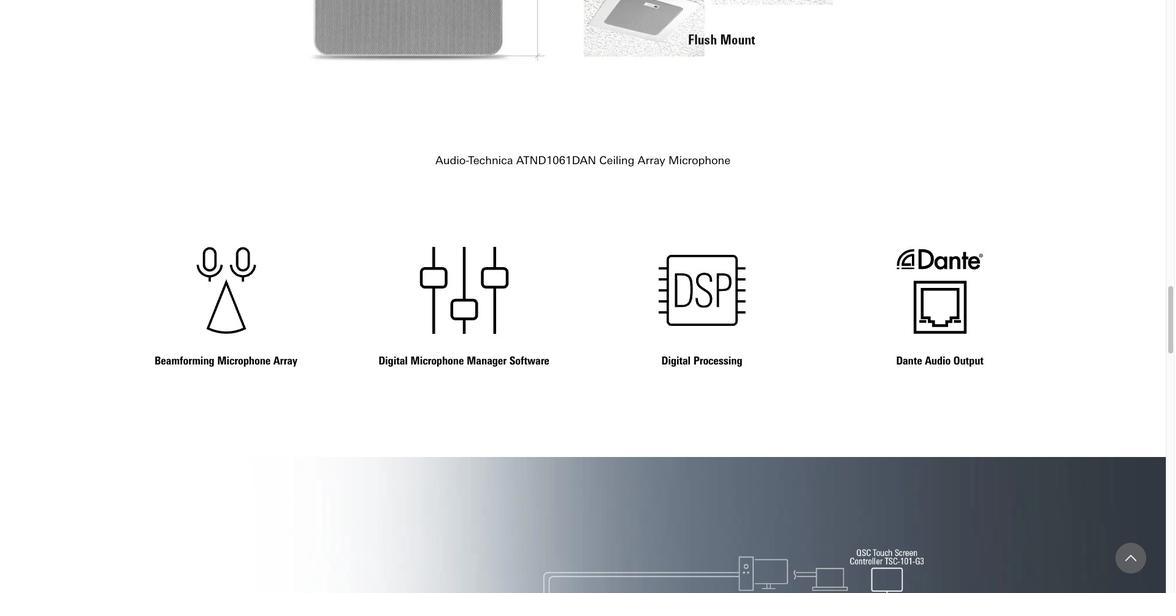 Task type: vqa. For each thing, say whether or not it's contained in the screenshot.
products.
no



Task type: locate. For each thing, give the bounding box(es) containing it.
array
[[638, 154, 665, 167], [273, 354, 298, 368]]

digital
[[379, 354, 408, 368], [662, 354, 691, 368]]

atnd1061dan
[[516, 154, 596, 167]]

beamforming microphone array
[[155, 354, 298, 368]]

digital for digital microphone manager software
[[379, 354, 408, 368]]

1 horizontal spatial microphone
[[411, 354, 464, 368]]

beamforming
[[155, 354, 215, 368]]

audio-technica atnd1061dan ceiling array microphone
[[435, 154, 731, 167]]

manager
[[467, 354, 507, 368]]

0 horizontal spatial microphone
[[217, 354, 271, 368]]

digital processing
[[662, 354, 743, 368]]

microphone
[[669, 154, 731, 167], [217, 354, 271, 368], [411, 354, 464, 368]]

0 vertical spatial array
[[638, 154, 665, 167]]

1 vertical spatial array
[[273, 354, 298, 368]]

1 horizontal spatial digital
[[662, 354, 691, 368]]

dante
[[896, 354, 922, 368]]

software
[[510, 354, 549, 368]]

2 horizontal spatial microphone
[[669, 154, 731, 167]]

dante audio output
[[896, 354, 984, 368]]

audio
[[925, 354, 951, 368]]

1 digital from the left
[[379, 354, 408, 368]]

0 horizontal spatial digital
[[379, 354, 408, 368]]

ceiling
[[599, 154, 635, 167]]

arrow up image
[[1126, 553, 1137, 564]]

microphone for digital microphone manager software
[[411, 354, 464, 368]]

2 digital from the left
[[662, 354, 691, 368]]

processing
[[694, 354, 743, 368]]



Task type: describe. For each thing, give the bounding box(es) containing it.
0 horizontal spatial array
[[273, 354, 298, 368]]

microphone for beamforming microphone array
[[217, 354, 271, 368]]

1 horizontal spatial array
[[638, 154, 665, 167]]

output
[[954, 354, 984, 368]]

technica
[[469, 154, 513, 167]]

audio-
[[435, 154, 469, 167]]

digital microphone manager software
[[379, 354, 549, 368]]

digital for digital processing
[[662, 354, 691, 368]]



